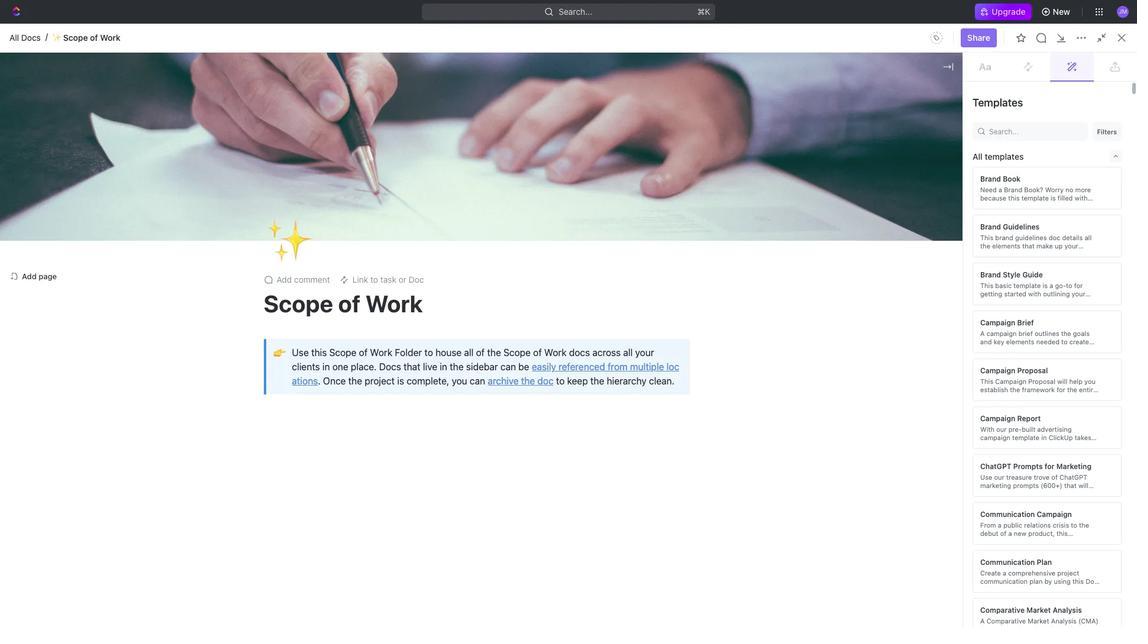 Task type: vqa. For each thing, say whether or not it's contained in the screenshot.
👋 related to Resource Management
yes



Task type: describe. For each thing, give the bounding box(es) containing it.
date for date updated
[[825, 231, 841, 240]]

location
[[570, 231, 598, 240]]

business time image inside row
[[571, 381, 578, 387]]

dashboards link
[[5, 81, 166, 100]]

welcome! for resource
[[222, 158, 260, 168]]

2
[[606, 357, 611, 367]]

communication for communication plan create a comprehensive project communication plan by using this doc to help easily plan out your business messaging strategy. comparative market analysis a comparative market analysis (cma) determines the price of a house usin
[[980, 558, 1035, 566]]

doc inside button
[[1110, 50, 1125, 60]]

all for all docs
[[9, 32, 19, 42]]

archived button
[[448, 202, 488, 226]]

loc
[[667, 361, 679, 372]]

plan
[[1037, 558, 1052, 566]]

business
[[1066, 585, 1093, 593]]

✨ down recent
[[206, 121, 215, 130]]

1 vertical spatial you
[[452, 376, 467, 386]]

add page
[[22, 271, 57, 281]]

campaign report with our pre-built advertising campaign template in clickup takes care of choosing the kpis to monitor, so you don't have to waste time on it.
[[980, 414, 1096, 458]]

row containing resource management
[[191, 288, 1123, 309]]

across
[[592, 347, 621, 358]]

- for client 2 project
[[688, 357, 692, 367]]

row containing 5
[[191, 244, 1123, 268]]

1 vertical spatial 👥
[[206, 140, 215, 148]]

1 for project
[[606, 336, 610, 346]]

welcome! • in agency management for resource management
[[222, 158, 358, 168]]

all for all templates
[[973, 151, 983, 161]]

to inside use this scope of work folder to house all of the scope of work docs across all your clients in one place. docs that live in the sidebar can be
[[424, 347, 433, 358]]

use
[[292, 347, 309, 358]]

✨ down created
[[833, 140, 843, 148]]

0 horizontal spatial by
[[871, 99, 882, 109]]

welcome! for scope
[[850, 158, 888, 168]]

house inside use this scope of work folder to house all of the scope of work docs across all your clients in one place. docs that live in the sidebar can be
[[435, 347, 462, 358]]

4 row from the top
[[191, 329, 1123, 353]]

assigned button
[[401, 202, 443, 226]]

to right have
[[1037, 450, 1043, 458]]

resource inside button
[[219, 293, 256, 303]]

✨ inside ✨ scope of work
[[52, 33, 61, 42]]

change cover button
[[625, 217, 694, 236]]

team space link
[[28, 189, 163, 208]]

one
[[332, 361, 348, 372]]

campaign for campaign report with our pre-built advertising campaign template in clickup takes care of choosing the kpis to monitor, so you don't have to waste time on it.
[[980, 414, 1015, 423]]

all inside button
[[208, 208, 218, 218]]

my docs
[[229, 208, 263, 218]]

upgrade link
[[975, 4, 1031, 20]]

0 vertical spatial you
[[456, 27, 470, 37]]

scope inside 'button'
[[250, 400, 275, 410]]

notes
[[565, 120, 588, 130]]

created by me
[[833, 99, 898, 109]]

1 horizontal spatial a
[[1054, 625, 1058, 627]]

add for add page
[[22, 271, 37, 281]]

your for all
[[635, 347, 654, 358]]

workspace
[[350, 208, 393, 218]]

me
[[885, 99, 898, 109]]

meeting minutes for client 1 project
[[219, 336, 284, 346]]

• for of
[[890, 158, 894, 168]]

scope of work down created by me
[[850, 139, 906, 149]]

search
[[1022, 50, 1049, 60]]

from
[[608, 361, 628, 372]]

name
[[207, 231, 226, 240]]

clients
[[292, 361, 320, 372]]

0 horizontal spatial project
[[365, 376, 395, 386]]

share
[[967, 33, 990, 43]]

.
[[318, 376, 321, 386]]

project inside communication plan create a comprehensive project communication plan by using this doc to help easily plan out your business messaging strategy. comparative market analysis a comparative market analysis (cma) determines the price of a house usin
[[1057, 569, 1079, 576]]

agency management inside row
[[582, 378, 662, 388]]

brief
[[1017, 318, 1034, 327]]

of inside campaign report with our pre-built advertising campaign template in clickup takes care of choosing the kpis to monitor, so you don't have to waste time on it.
[[996, 442, 1002, 449]]

our
[[996, 425, 1007, 433]]

the down "be"
[[521, 376, 535, 386]]

marketing
[[1056, 462, 1091, 471]]

archived
[[451, 208, 485, 218]]

date updated
[[825, 231, 871, 240]]

guidelines
[[1003, 222, 1040, 231]]

1 vertical spatial resource
[[222, 139, 258, 149]]

communication
[[980, 577, 1028, 585]]

of inside communication plan create a comprehensive project communication plan by using this doc to help easily plan out your business messaging strategy. comparative market analysis a comparative market analysis (cma) determines the price of a house usin
[[1046, 625, 1053, 627]]

easily referenced from multiple loc ations
[[292, 361, 679, 386]]

change cover
[[633, 221, 687, 231]]

the up the 'sidebar'
[[487, 347, 501, 358]]

for
[[1045, 462, 1055, 471]]

docs inside tab list
[[243, 208, 263, 218]]

updated
[[843, 231, 871, 240]]

easily inside easily referenced from multiple loc ations
[[532, 361, 556, 372]]

comment
[[294, 274, 330, 285]]

- for client 1 project
[[688, 336, 692, 346]]

scope of work down link
[[264, 289, 423, 317]]

communication plan create a comprehensive project communication plan by using this doc to help easily plan out your business messaging strategy. comparative market analysis a comparative market analysis (cma) determines the price of a house usin
[[980, 558, 1102, 627]]

scope of work inside button
[[219, 314, 276, 324]]

agency management link
[[28, 270, 163, 289]]

live
[[423, 361, 437, 372]]

see all
[[458, 99, 481, 108]]

dropdown menu image
[[927, 28, 946, 47]]

easily inside communication plan create a comprehensive project communication plan by using this doc to help easily plan out your business messaging strategy. comparative market analysis a comparative market analysis (cma) determines the price of a house usin
[[1004, 585, 1021, 593]]

docs
[[569, 347, 590, 358]]

0 vertical spatial plan
[[1029, 577, 1043, 585]]

campaign
[[980, 433, 1010, 441]]

multiple
[[630, 361, 664, 372]]

templates
[[973, 96, 1023, 109]]

all up the 'sidebar'
[[464, 347, 474, 358]]

0 vertical spatial resource
[[850, 120, 886, 130]]

project inside 'project notes' link
[[536, 120, 563, 130]]

you inside campaign report with our pre-built advertising campaign template in clickup takes care of choosing the kpis to monitor, so you don't have to waste time on it.
[[989, 450, 1001, 458]]

templates
[[985, 151, 1024, 161]]

0 vertical spatial favorites
[[520, 99, 560, 109]]

the inside campaign report with our pre-built advertising campaign template in clickup takes care of choosing the kpis to monitor, so you don't have to waste time on it.
[[1034, 442, 1044, 449]]

projects link
[[35, 209, 133, 228]]

this inside use this scope of work folder to house all of the scope of work docs across all your clients in one place. docs that live in the sidebar can be
[[311, 347, 327, 358]]

cover
[[665, 221, 687, 231]]

welcome! • in agency management for scope of work
[[850, 158, 986, 168]]

minutes for client 2 project
[[253, 357, 284, 367]]

price
[[1029, 625, 1044, 627]]

space
[[51, 193, 75, 204]]

assigned
[[404, 208, 440, 218]]

don't
[[1002, 450, 1019, 458]]

0 horizontal spatial business time image
[[12, 276, 21, 283]]

10 row from the top
[[191, 458, 1123, 479]]

sidebar
[[466, 361, 498, 372]]

0 vertical spatial analysis
[[1053, 605, 1082, 614]]

1 vertical spatial comparative
[[987, 617, 1026, 624]]

reposition
[[576, 221, 618, 231]]

docs up recent
[[198, 50, 218, 60]]

mins for 24
[[932, 272, 950, 282]]

change
[[633, 221, 663, 231]]

in inside campaign report with our pre-built advertising campaign template in clickup takes care of choosing the kpis to monitor, so you don't have to waste time on it.
[[1041, 433, 1047, 441]]

referenced
[[559, 361, 605, 372]]

link to task or doc button
[[335, 272, 429, 288]]

template
[[1012, 433, 1039, 441]]

brand style guide
[[980, 270, 1043, 279]]

24 mins ago
[[920, 272, 967, 282]]

do you want to enable browser notifications? enable hide this
[[443, 27, 694, 37]]

browser
[[532, 27, 564, 37]]

comprehensive
[[1008, 569, 1055, 576]]

pre-
[[1008, 425, 1022, 433]]

archive
[[488, 376, 519, 386]]

brand for brand book
[[980, 174, 1001, 183]]

communication campaign
[[980, 510, 1072, 519]]

clean.
[[649, 376, 674, 386]]

recent
[[206, 99, 237, 109]]

new doc button
[[1083, 46, 1132, 65]]

scope of work down recent
[[222, 120, 279, 130]]

docs inside use this scope of work folder to house all of the scope of work docs across all your clients in one place. docs that live in the sidebar can be
[[379, 361, 401, 372]]

project for client 1 project
[[612, 336, 639, 346]]

keep
[[567, 376, 588, 386]]

campaign down for on the right bottom of the page
[[1037, 510, 1072, 519]]

5 inside button
[[286, 251, 291, 261]]

sidebar navigation
[[0, 41, 177, 627]]

brand for brand guidelines
[[980, 222, 1001, 231]]

monitor,
[[1069, 442, 1095, 449]]

1 vertical spatial resource management
[[222, 139, 310, 149]]

chatgpt prompts for marketing
[[980, 462, 1091, 471]]

to right want
[[494, 27, 502, 37]]

docs right search
[[1051, 50, 1071, 60]]

mins for 6
[[927, 293, 945, 303]]

by inside communication plan create a comprehensive project communication plan by using this doc to help easily plan out your business messaging strategy. comparative market analysis a comparative market analysis (cma) determines the price of a house usin
[[1044, 577, 1052, 585]]

1 vertical spatial market
[[1028, 617, 1049, 624]]

campaign brief
[[980, 318, 1034, 327]]

6 mins ago
[[920, 293, 962, 303]]

5 for client 2 project
[[298, 357, 303, 367]]

date for date viewed
[[920, 231, 936, 240]]

the right keep
[[590, 376, 604, 386]]

0 vertical spatial comparative
[[980, 605, 1025, 614]]

team
[[28, 193, 49, 204]]

client 1 project
[[582, 336, 639, 346]]

new for new
[[1053, 7, 1070, 17]]

9 row from the top
[[191, 437, 1123, 458]]

folder
[[395, 347, 422, 358]]

this inside communication plan create a comprehensive project communication plan by using this doc to help easily plan out your business messaging strategy. comparative market analysis a comparative market analysis (cma) determines the price of a house usin
[[1072, 577, 1084, 585]]

the inside communication plan create a comprehensive project communication plan by using this doc to help easily plan out your business messaging strategy. comparative market analysis a comparative market analysis (cma) determines the price of a house usin
[[1017, 625, 1027, 627]]

projects
[[35, 214, 67, 224]]

row containing name
[[191, 226, 1123, 246]]

8 row from the top
[[191, 415, 1123, 437]]

resource management button
[[206, 288, 555, 309]]

private
[[312, 208, 339, 218]]

docs inside 'button'
[[309, 400, 329, 410]]

enable
[[504, 27, 530, 37]]

work inside 'button'
[[287, 400, 307, 410]]



Task type: locate. For each thing, give the bounding box(es) containing it.
1 vertical spatial doc
[[409, 274, 424, 285]]

you right do
[[456, 27, 470, 37]]

scope of work up 👉
[[219, 314, 276, 324]]

table
[[191, 226, 1123, 500]]

of inside 'button'
[[277, 400, 285, 410]]

minutes up 👉
[[253, 336, 284, 346]]

the down place.
[[348, 376, 362, 386]]

1 vertical spatial meeting
[[219, 357, 251, 367]]

new inside 'button'
[[1053, 7, 1070, 17]]

this
[[679, 27, 694, 37], [311, 347, 327, 358], [1072, 577, 1084, 585]]

scope inside button
[[219, 314, 244, 324]]

comparative down messaging
[[980, 605, 1025, 614]]

👉
[[273, 346, 286, 359]]

ago for 6 mins ago
[[948, 293, 962, 303]]

1 horizontal spatial this
[[679, 27, 694, 37]]

brand left 'book'
[[980, 174, 1001, 183]]

messaging
[[980, 594, 1014, 601]]

6
[[920, 293, 925, 303]]

work
[[100, 32, 120, 42], [259, 120, 279, 130], [886, 139, 906, 149], [365, 289, 423, 317], [256, 314, 276, 324], [370, 347, 392, 358], [544, 347, 567, 358], [287, 400, 307, 410]]

all templates
[[973, 151, 1024, 161]]

new for new doc
[[1090, 50, 1108, 60]]

1 vertical spatial 1
[[244, 400, 248, 410]]

to up live
[[424, 347, 433, 358]]

a up communication
[[1003, 569, 1006, 576]]

1 horizontal spatial all
[[208, 208, 218, 218]]

1 vertical spatial agency management
[[582, 378, 662, 388]]

11 row from the top
[[191, 479, 1123, 500]]

2 vertical spatial this
[[1072, 577, 1084, 585]]

campaign
[[980, 318, 1015, 327], [980, 366, 1015, 375], [980, 414, 1015, 423], [1037, 510, 1072, 519]]

jm
[[1119, 8, 1127, 15]]

5 row from the top
[[191, 351, 1123, 374]]

meeting minutes up client 1 scope of work docs on the bottom of the page
[[219, 357, 284, 367]]

doc right or
[[409, 274, 424, 285]]

scope of work row
[[191, 309, 1123, 330]]

5 up use
[[298, 336, 303, 346]]

advertising
[[1037, 425, 1072, 433]]

1 horizontal spatial favorites
[[520, 99, 560, 109]]

1 horizontal spatial house
[[1060, 625, 1079, 627]]

brand left style
[[980, 270, 1001, 279]]

all docs link
[[9, 32, 41, 43]]

house
[[435, 347, 462, 358], [1060, 625, 1079, 627]]

market
[[1026, 605, 1051, 614], [1028, 617, 1049, 624]]

to down clickup
[[1061, 442, 1068, 449]]

add comment
[[277, 274, 330, 285]]

meeting for client 2 project
[[219, 357, 251, 367]]

1 vertical spatial communication
[[980, 558, 1035, 566]]

👋 for resource management
[[206, 159, 215, 167]]

0 horizontal spatial house
[[435, 347, 462, 358]]

0 vertical spatial 1
[[606, 336, 610, 346]]

1 vertical spatial minutes
[[253, 357, 284, 367]]

0 vertical spatial meeting minutes
[[219, 336, 284, 346]]

1 for scope
[[244, 400, 248, 410]]

enable
[[627, 27, 653, 37]]

add left "comment" at the left
[[277, 274, 292, 285]]

row
[[191, 226, 1123, 246], [191, 244, 1123, 268], [191, 288, 1123, 309], [191, 329, 1123, 353], [191, 351, 1123, 374], [191, 372, 1123, 395], [191, 393, 1123, 417], [191, 415, 1123, 437], [191, 437, 1123, 458], [191, 458, 1123, 479], [191, 479, 1123, 500]]

1 vertical spatial analysis
[[1051, 617, 1077, 624]]

campaign left proposal
[[980, 366, 1015, 375]]

2 welcome! • in agency management from the left
[[850, 158, 986, 168]]

1 inside client 1 scope of work docs 'button'
[[244, 400, 248, 410]]

24 mins ago row
[[191, 266, 1123, 288]]

client
[[582, 336, 604, 346], [582, 357, 604, 367], [219, 400, 242, 410]]

plan up the strategy.
[[1023, 585, 1036, 593]]

client for client 1 scope of work docs
[[219, 400, 242, 410]]

jm button
[[1113, 2, 1132, 21]]

communication for communication campaign
[[980, 510, 1035, 519]]

by
[[871, 99, 882, 109], [1044, 577, 1052, 585]]

👥 down created
[[833, 121, 843, 130]]

7 row from the top
[[191, 393, 1123, 417]]

0 vertical spatial client
[[582, 336, 604, 346]]

0 horizontal spatial 👥
[[206, 140, 215, 148]]

prompts
[[1013, 462, 1043, 471]]

0 vertical spatial mins
[[932, 251, 950, 261]]

0 vertical spatial project
[[365, 376, 395, 386]]

0 vertical spatial resource management
[[850, 120, 938, 130]]

all inside "button"
[[473, 99, 481, 108]]

docs down .
[[309, 400, 329, 410]]

all up the "from"
[[623, 347, 633, 358]]

project notes link
[[515, 116, 799, 135]]

docs
[[21, 32, 41, 42], [198, 50, 218, 60], [1051, 50, 1071, 60], [28, 65, 48, 75], [243, 208, 263, 218], [379, 361, 401, 372], [309, 400, 329, 410]]

1 vertical spatial mins
[[932, 272, 950, 282]]

1 vertical spatial can
[[470, 376, 485, 386]]

cell
[[191, 245, 204, 266], [563, 245, 681, 266], [818, 245, 913, 266], [191, 266, 204, 288], [563, 266, 681, 288], [681, 266, 818, 288], [818, 266, 913, 288], [1102, 266, 1123, 288], [191, 288, 204, 309], [563, 288, 681, 309], [681, 288, 818, 309], [818, 288, 913, 309], [191, 309, 204, 330], [563, 309, 681, 330], [681, 309, 818, 330], [818, 309, 913, 330], [913, 309, 1007, 330], [1102, 309, 1123, 330], [191, 330, 204, 351], [818, 330, 913, 351], [913, 330, 1007, 351], [1102, 330, 1123, 351], [191, 351, 204, 373], [818, 351, 913, 373], [913, 351, 1007, 373], [191, 373, 204, 394], [818, 373, 913, 394], [913, 373, 1007, 394], [1102, 373, 1123, 394], [191, 394, 204, 415], [563, 394, 681, 415], [818, 394, 913, 415], [913, 394, 1007, 415], [191, 415, 204, 437], [204, 415, 563, 437], [563, 415, 681, 437], [681, 415, 818, 437], [818, 415, 913, 437], [913, 415, 1007, 437], [1102, 415, 1123, 437], [191, 437, 204, 458], [204, 437, 563, 458], [563, 437, 681, 458], [681, 437, 818, 458], [818, 437, 913, 458], [913, 437, 1007, 458], [191, 458, 204, 479], [204, 458, 563, 479], [563, 458, 681, 479], [681, 458, 818, 479], [818, 458, 913, 479], [913, 458, 1007, 479], [1102, 458, 1123, 479], [191, 479, 204, 500], [204, 479, 563, 500], [563, 479, 681, 500], [681, 479, 818, 500], [818, 479, 913, 500], [913, 479, 1007, 500]]

1 minutes from the top
[[253, 336, 284, 346]]

client 1 scope of work docs button
[[206, 393, 555, 417]]

2 vertical spatial all
[[208, 208, 218, 218]]

tags
[[688, 231, 704, 240]]

24
[[920, 272, 930, 282]]

mins right "24"
[[932, 272, 950, 282]]

1 vertical spatial brand
[[980, 222, 1001, 231]]

use this scope of work folder to house all of the scope of work docs across all your clients in one place. docs that live in the sidebar can be
[[292, 347, 657, 372]]

campaign left brief
[[980, 318, 1015, 327]]

0 vertical spatial house
[[435, 347, 462, 358]]

waste
[[1045, 450, 1063, 458]]

0 vertical spatial easily
[[532, 361, 556, 372]]

analysis up (cma)
[[1053, 605, 1082, 614]]

style
[[1003, 270, 1021, 279]]

1 welcome! from the left
[[222, 158, 260, 168]]

1 horizontal spatial welcome!
[[850, 158, 888, 168]]

doc inside dropdown button
[[409, 274, 424, 285]]

ago down viewed
[[952, 251, 966, 261]]

business time image
[[12, 276, 21, 283], [571, 381, 578, 387]]

- for agency management
[[688, 378, 692, 388]]

row containing client 1 scope of work docs
[[191, 393, 1123, 417]]

0 horizontal spatial welcome! • in agency management
[[222, 158, 358, 168]]

favorites
[[520, 99, 560, 109], [9, 135, 41, 144]]

1 brand from the top
[[980, 174, 1001, 183]]

house down (cma)
[[1060, 625, 1079, 627]]

1 horizontal spatial project
[[1057, 569, 1079, 576]]

brand for brand style guide
[[980, 270, 1001, 279]]

project notes
[[536, 120, 588, 130]]

1 meeting minutes from the top
[[219, 336, 284, 346]]

1 vertical spatial all
[[973, 151, 983, 161]]

2 welcome! from the left
[[850, 158, 888, 168]]

to right doc
[[556, 376, 565, 386]]

to inside communication plan create a comprehensive project communication plan by using this doc to help easily plan out your business messaging strategy. comparative market analysis a comparative market analysis (cma) determines the price of a house usin
[[980, 585, 986, 593]]

can inside use this scope of work folder to house all of the scope of work docs across all your clients in one place. docs that live in the sidebar can be
[[500, 361, 516, 372]]

proposal
[[1017, 366, 1048, 375]]

all button
[[205, 202, 221, 226]]

you right so at the bottom of the page
[[989, 450, 1001, 458]]

2 👋 from the left
[[833, 159, 843, 167]]

0 vertical spatial brand
[[980, 174, 1001, 183]]

1 vertical spatial easily
[[1004, 585, 1021, 593]]

6 row from the top
[[191, 372, 1123, 395]]

to inside link to task or doc dropdown button
[[370, 274, 378, 285]]

0 vertical spatial this
[[679, 27, 694, 37]]

docs up the dashboards
[[28, 65, 48, 75]]

1 horizontal spatial 1
[[606, 336, 610, 346]]

0 vertical spatial your
[[635, 347, 654, 358]]

5 up add comment on the left top
[[286, 251, 291, 261]]

meeting minutes up 👉
[[219, 336, 284, 346]]

agency inside sidebar navigation
[[28, 274, 57, 284]]

client inside 'button'
[[219, 400, 242, 410]]

2 brand from the top
[[980, 222, 1001, 231]]

doc inside communication plan create a comprehensive project communication plan by using this doc to help easily plan out your business messaging strategy. comparative market analysis a comparative market analysis (cma) determines the price of a house usin
[[1086, 577, 1098, 585]]

project up across
[[612, 336, 639, 346]]

see
[[458, 99, 471, 108]]

1 vertical spatial your
[[1050, 585, 1064, 593]]

doc up 'business'
[[1086, 577, 1098, 585]]

tree inside sidebar navigation
[[5, 169, 166, 590]]

search...
[[559, 7, 592, 17]]

minutes for client 1 project
[[253, 336, 284, 346]]

1 vertical spatial plan
[[1023, 585, 1036, 593]]

1 - from the top
[[688, 336, 692, 346]]

1 vertical spatial a
[[1054, 625, 1058, 627]]

can down the 'sidebar'
[[470, 376, 485, 386]]

0 vertical spatial a
[[1003, 569, 1006, 576]]

1 communication from the top
[[980, 510, 1035, 519]]

1 👋 from the left
[[206, 159, 215, 167]]

👋 for scope of work
[[833, 159, 843, 167]]

1 date from the left
[[825, 231, 841, 240]]

communication down chatgpt
[[980, 510, 1035, 519]]

0 vertical spatial 5
[[286, 251, 291, 261]]

0 vertical spatial new
[[1053, 7, 1070, 17]]

a right price on the bottom
[[1054, 625, 1058, 627]]

Search... text field
[[979, 122, 1084, 140]]

the left the 'sidebar'
[[450, 361, 464, 372]]

easily referenced from multiple loc ations link
[[292, 361, 679, 386]]

0 horizontal spatial your
[[635, 347, 654, 358]]

1 vertical spatial project
[[1057, 569, 1079, 576]]

campaign for campaign proposal
[[980, 366, 1015, 375]]

doc down the jm 'dropdown button'
[[1110, 50, 1125, 60]]

. once the project is complete, you can archive the doc to keep the hierarchy clean.
[[318, 376, 674, 386]]

new up search docs
[[1053, 7, 1070, 17]]

new inside button
[[1090, 50, 1108, 60]]

agency inside row
[[582, 378, 610, 388]]

5 for client 1 project
[[298, 336, 303, 346]]

2 row from the top
[[191, 244, 1123, 268]]

0 vertical spatial 👥
[[833, 121, 843, 130]]

0 vertical spatial by
[[871, 99, 882, 109]]

4 - from the top
[[688, 400, 692, 410]]

2 meeting from the top
[[219, 357, 251, 367]]

2 vertical spatial doc
[[1086, 577, 1098, 585]]

spaces
[[9, 155, 35, 164]]

doc
[[1110, 50, 1125, 60], [409, 274, 424, 285], [1086, 577, 1098, 585]]

this right use
[[311, 347, 327, 358]]

0 vertical spatial can
[[500, 361, 516, 372]]

favorites up spaces
[[9, 135, 41, 144]]

2 - from the top
[[688, 357, 692, 367]]

market up price on the bottom
[[1028, 617, 1049, 624]]

1
[[606, 336, 610, 346], [244, 400, 248, 410]]

by left me
[[871, 99, 882, 109]]

docs right my at the left top
[[243, 208, 263, 218]]

brand down search by name... text box
[[980, 222, 1001, 231]]

1 welcome! • in agency management from the left
[[222, 158, 358, 168]]

1 horizontal spatial welcome! • in agency management
[[850, 158, 986, 168]]

the left kpis
[[1034, 442, 1044, 449]]

tree
[[5, 169, 166, 590]]

2 vertical spatial brand
[[980, 270, 1001, 279]]

favorites button
[[5, 133, 45, 147]]

0 vertical spatial business time image
[[12, 276, 21, 283]]

2 • from the left
[[890, 158, 894, 168]]

communication inside communication plan create a comprehensive project communication plan by using this doc to help easily plan out your business messaging strategy. comparative market analysis a comparative market analysis (cma) determines the price of a house usin
[[980, 558, 1035, 566]]

project left notes
[[536, 120, 563, 130]]

✨ scope of work
[[52, 32, 120, 42]]

table containing 5
[[191, 226, 1123, 500]]

0 horizontal spatial new
[[1053, 7, 1070, 17]]

0 horizontal spatial •
[[263, 158, 266, 168]]

brand
[[980, 174, 1001, 183], [980, 222, 1001, 231], [980, 270, 1001, 279]]

1 vertical spatial business time image
[[571, 381, 578, 387]]

the left price on the bottom
[[1017, 625, 1027, 627]]

1 • from the left
[[263, 158, 266, 168]]

campaign proposal
[[980, 366, 1048, 375]]

mins for 27
[[932, 251, 950, 261]]

3 - from the top
[[688, 378, 692, 388]]

tree containing team space
[[5, 169, 166, 590]]

client 2 project
[[582, 357, 640, 367]]

favorites up the project notes
[[520, 99, 560, 109]]

choosing
[[1004, 442, 1032, 449]]

link to task or doc
[[352, 274, 424, 285]]

you down use this scope of work folder to house all of the scope of work docs across all your clients in one place. docs that live in the sidebar can be
[[452, 376, 467, 386]]

campaign inside campaign report with our pre-built advertising campaign template in clickup takes care of choosing the kpis to monitor, so you don't have to waste time on it.
[[980, 414, 1015, 423]]

this up 'business'
[[1072, 577, 1084, 585]]

1 horizontal spatial can
[[500, 361, 516, 372]]

welcome! up my docs at the top left of the page
[[222, 158, 260, 168]]

your inside use this scope of work folder to house all of the scope of work docs across all your clients in one place. docs that live in the sidebar can be
[[635, 347, 654, 358]]

2 vertical spatial resource management
[[219, 293, 309, 303]]

project for client 2 project
[[613, 357, 640, 367]]

meeting minutes for client 2 project
[[219, 357, 284, 367]]

mins right 6
[[927, 293, 945, 303]]

project left is
[[365, 376, 395, 386]]

user group image
[[12, 195, 21, 202]]

easily down communication
[[1004, 585, 1021, 593]]

add left page
[[22, 271, 37, 281]]

docs inside sidebar navigation
[[28, 65, 48, 75]]

• down me
[[890, 158, 894, 168]]

1 vertical spatial ago
[[952, 272, 967, 282]]

agency management inside agency management link
[[28, 274, 109, 284]]

1 vertical spatial house
[[1060, 625, 1079, 627]]

5 up "ations"
[[298, 357, 303, 367]]

new button
[[1036, 2, 1077, 21]]

✨ up add comment on the left top
[[266, 212, 313, 267]]

meeting for client 1 project
[[219, 336, 251, 346]]

tab list containing all
[[205, 202, 488, 226]]

minutes left use
[[253, 357, 284, 367]]

this right hide
[[679, 27, 694, 37]]

chatgpt
[[980, 462, 1011, 471]]

1 vertical spatial 5
[[298, 336, 303, 346]]

resource management inside button
[[219, 293, 309, 303]]

0 horizontal spatial easily
[[532, 361, 556, 372]]

0 horizontal spatial this
[[311, 347, 327, 358]]

all right see
[[473, 99, 481, 108]]

create
[[980, 569, 1001, 576]]

shared
[[273, 208, 301, 218]]

management
[[888, 120, 938, 130], [260, 139, 310, 149], [308, 158, 358, 168], [936, 158, 986, 168], [59, 274, 109, 284], [258, 293, 309, 303], [612, 378, 662, 388]]

easily up doc
[[532, 361, 556, 372]]

Search by name... text field
[[935, 203, 1084, 221]]

docs up is
[[379, 361, 401, 372]]

upgrade
[[992, 7, 1026, 17]]

agency management
[[28, 274, 109, 284], [582, 378, 662, 388]]

campaign up the our
[[980, 414, 1015, 423]]

1 horizontal spatial new
[[1090, 50, 1108, 60]]

0 horizontal spatial 1
[[244, 400, 248, 410]]

👥
[[833, 121, 843, 130], [206, 140, 215, 148]]

1 horizontal spatial •
[[890, 158, 894, 168]]

2 vertical spatial client
[[219, 400, 242, 410]]

see all button
[[453, 97, 485, 111]]

1 horizontal spatial add
[[277, 274, 292, 285]]

task
[[380, 274, 396, 285]]

so
[[980, 450, 988, 458]]

3 brand from the top
[[980, 270, 1001, 279]]

• for management
[[263, 158, 266, 168]]

0 horizontal spatial favorites
[[9, 135, 41, 144]]

date up 27
[[920, 231, 936, 240]]

date inside button
[[825, 231, 841, 240]]

comparative up determines
[[987, 617, 1026, 624]]

your inside communication plan create a comprehensive project communication plan by using this doc to help easily plan out your business messaging strategy. comparative market analysis a comparative market analysis (cma) determines the price of a house usin
[[1050, 585, 1064, 593]]

search docs
[[1022, 50, 1071, 60]]

house inside communication plan create a comprehensive project communication plan by using this doc to help easily plan out your business messaging strategy. comparative market analysis a comparative market analysis (cma) determines the price of a house usin
[[1060, 625, 1079, 627]]

business time image down referenced at the bottom of page
[[571, 381, 578, 387]]

date viewed button
[[913, 227, 979, 245]]

1 row from the top
[[191, 226, 1123, 246]]

can up archive at left
[[500, 361, 516, 372]]

project
[[365, 376, 395, 386], [1057, 569, 1079, 576]]

1 horizontal spatial 👥
[[833, 121, 843, 130]]

of
[[90, 32, 98, 42], [249, 120, 257, 130], [876, 139, 884, 149], [338, 289, 361, 317], [246, 314, 254, 324], [359, 347, 368, 358], [476, 347, 485, 358], [533, 347, 542, 358], [277, 400, 285, 410], [996, 442, 1002, 449], [1046, 625, 1053, 627]]

0 horizontal spatial all
[[9, 32, 19, 42]]

2 vertical spatial resource
[[219, 293, 256, 303]]

your for out
[[1050, 585, 1064, 593]]

date inside button
[[920, 231, 936, 240]]

5 button
[[206, 244, 555, 268]]

column header
[[191, 226, 204, 246]]

2 meeting minutes from the top
[[219, 357, 284, 367]]

2 minutes from the top
[[253, 357, 284, 367]]

1 horizontal spatial agency management
[[582, 378, 662, 388]]

business time image left add page
[[12, 276, 21, 283]]

all docs
[[9, 32, 41, 42]]

2 vertical spatial 5
[[298, 357, 303, 367]]

1 horizontal spatial date
[[920, 231, 936, 240]]

of inside button
[[246, 314, 254, 324]]

2 communication from the top
[[980, 558, 1035, 566]]

all
[[473, 99, 481, 108], [464, 347, 474, 358], [623, 347, 633, 358]]

with
[[980, 425, 995, 433]]

0 vertical spatial project
[[536, 120, 563, 130]]

work inside button
[[256, 314, 276, 324]]

0 vertical spatial doc
[[1110, 50, 1125, 60]]

ago for 24 mins ago
[[952, 272, 967, 282]]

analysis left (cma)
[[1051, 617, 1077, 624]]

your up multiple
[[635, 347, 654, 358]]

market down the strategy.
[[1026, 605, 1051, 614]]

1 horizontal spatial business time image
[[571, 381, 578, 387]]

ago down 27 mins ago
[[952, 272, 967, 282]]

1 horizontal spatial 👋
[[833, 159, 843, 167]]

page
[[39, 271, 57, 281]]

campaign for campaign brief
[[980, 318, 1015, 327]]

(cma)
[[1078, 617, 1098, 624]]

add for add comment
[[277, 274, 292, 285]]

date left "updated"
[[825, 231, 841, 240]]

1 meeting from the top
[[219, 336, 251, 346]]

report
[[1017, 414, 1041, 423]]

to left help
[[980, 585, 986, 593]]

0 vertical spatial market
[[1026, 605, 1051, 614]]

project right the "2"
[[613, 357, 640, 367]]

2 date from the left
[[920, 231, 936, 240]]

0 vertical spatial ago
[[952, 251, 966, 261]]

house up live
[[435, 347, 462, 358]]

using
[[1054, 577, 1071, 585]]

plan down comprehensive
[[1029, 577, 1043, 585]]

tab list
[[205, 202, 488, 226]]

meeting
[[219, 336, 251, 346], [219, 357, 251, 367]]

docs left ✨ scope of work
[[21, 32, 41, 42]]

1 vertical spatial meeting minutes
[[219, 357, 284, 367]]

2 horizontal spatial all
[[973, 151, 983, 161]]

search docs button
[[1005, 46, 1078, 65]]

client for client 2 project
[[582, 357, 604, 367]]

management inside sidebar navigation
[[59, 274, 109, 284]]

new right search docs
[[1090, 50, 1108, 60]]

client for client 1 project
[[582, 336, 604, 346]]

ago down 24 mins ago
[[948, 293, 962, 303]]

mins right 27
[[932, 251, 950, 261]]

determines
[[980, 625, 1015, 627]]

0 horizontal spatial agency management
[[28, 274, 109, 284]]

favorites inside button
[[9, 135, 41, 144]]

it.
[[1090, 450, 1096, 458]]

0 vertical spatial agency management
[[28, 274, 109, 284]]

0 horizontal spatial welcome!
[[222, 158, 260, 168]]

✨ right all docs link
[[52, 33, 61, 42]]

by up "out"
[[1044, 577, 1052, 585]]

2 vertical spatial project
[[613, 357, 640, 367]]

management inside button
[[258, 293, 309, 303]]

dashboards
[[28, 85, 74, 95]]

•
[[263, 158, 266, 168], [890, 158, 894, 168]]

0 horizontal spatial 👋
[[206, 159, 215, 167]]

1 horizontal spatial easily
[[1004, 585, 1021, 593]]

row containing agency management
[[191, 372, 1123, 395]]

1 vertical spatial client
[[582, 357, 604, 367]]

-
[[688, 336, 692, 346], [688, 357, 692, 367], [688, 378, 692, 388], [688, 400, 692, 410]]

the
[[487, 347, 501, 358], [450, 361, 464, 372], [348, 376, 362, 386], [521, 376, 535, 386], [590, 376, 604, 386], [1034, 442, 1044, 449], [1017, 625, 1027, 627]]

0 horizontal spatial can
[[470, 376, 485, 386]]

docs link
[[5, 61, 166, 80]]

1 vertical spatial project
[[612, 336, 639, 346]]

filters button
[[1092, 122, 1122, 141]]

2 horizontal spatial this
[[1072, 577, 1084, 585]]

notifications?
[[566, 27, 619, 37]]

0 horizontal spatial add
[[22, 271, 37, 281]]

ago for 27 mins ago
[[952, 251, 966, 261]]

0 horizontal spatial a
[[1003, 569, 1006, 576]]

your down using
[[1050, 585, 1064, 593]]

• up my docs at the top left of the page
[[263, 158, 266, 168]]

book
[[1003, 174, 1020, 183]]

3 row from the top
[[191, 288, 1123, 309]]

place.
[[351, 361, 377, 372]]

0 vertical spatial minutes
[[253, 336, 284, 346]]

welcome! down created by me
[[850, 158, 888, 168]]



